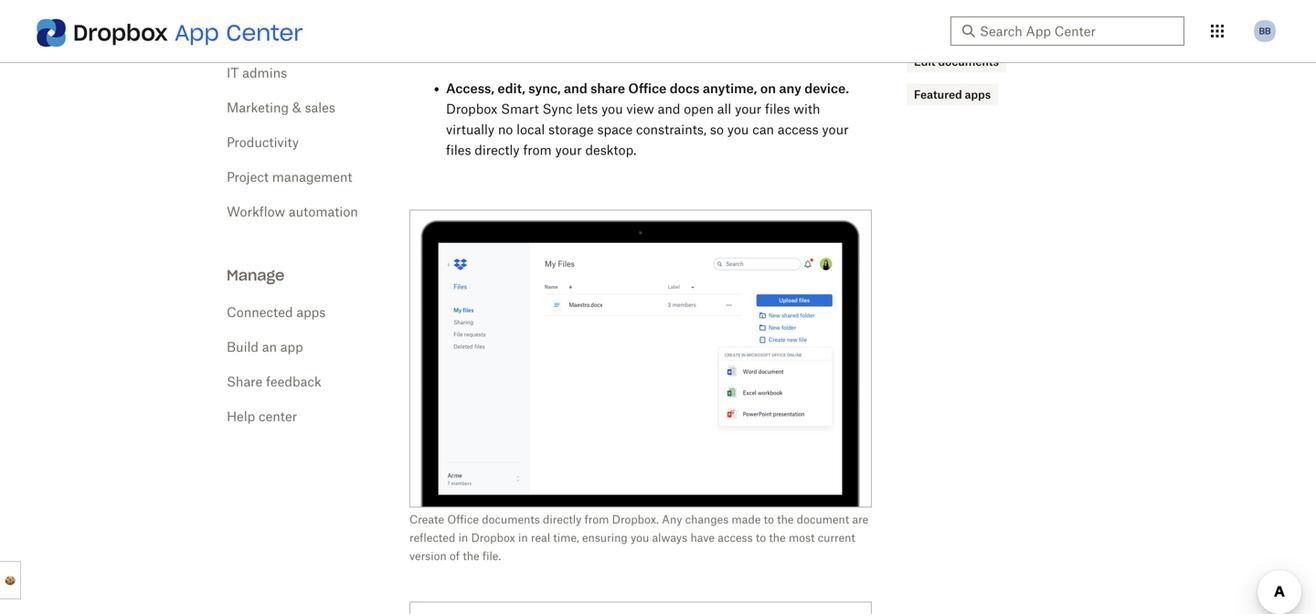 Task type: locate. For each thing, give the bounding box(es) containing it.
can down on
[[753, 122, 774, 137]]

version down reflected
[[410, 549, 447, 563]]

from up ensuring
[[585, 513, 609, 527]]

you down all
[[727, 122, 749, 137]]

directly up time,
[[543, 513, 582, 527]]

1 vertical spatial so
[[710, 122, 724, 137]]

to down made
[[756, 531, 766, 545]]

documents
[[938, 55, 999, 69], [482, 513, 540, 527]]

1 vertical spatial project
[[227, 169, 269, 185]]

1 horizontal spatial apps
[[965, 88, 991, 101]]

can
[[611, 0, 633, 1], [570, 6, 591, 22], [488, 47, 510, 63], [753, 122, 774, 137]]

1 vertical spatial with
[[794, 101, 820, 117]]

featured apps link
[[914, 85, 991, 104]]

are up just
[[790, 0, 809, 1]]

connected apps link
[[227, 304, 326, 320]]

0 horizontal spatial project management
[[227, 169, 352, 185]]

build an app link
[[227, 339, 303, 355]]

0 horizontal spatial directly
[[475, 142, 520, 158]]

0 vertical spatial directly
[[475, 142, 520, 158]]

desktop.
[[585, 142, 637, 158]]

sales
[[305, 100, 335, 115]]

time,
[[553, 531, 579, 545]]

&
[[292, 100, 301, 115]]

access down any
[[778, 122, 819, 137]]

0 horizontal spatial are
[[790, 0, 809, 1]]

management up 'edit documents'
[[955, 22, 1026, 36]]

from down "local"
[[523, 142, 552, 158]]

access inside access, edit, sync, and share office docs anytime, on any device. dropbox smart sync lets you view and open all your files with virtually no local storage space constraints, so you can access your files directly from your desktop.
[[778, 122, 819, 137]]

smart
[[501, 101, 539, 117]]

1 vertical spatial and
[[564, 81, 588, 96]]

are up current
[[852, 513, 869, 527]]

project management link up 'edit documents'
[[914, 20, 1026, 38]]

and up lets
[[564, 81, 588, 96]]

you up space
[[601, 101, 623, 117]]

more
[[547, 47, 578, 63]]

help center
[[227, 409, 297, 424]]

dropbox left app
[[73, 19, 168, 47]]

0 horizontal spatial project
[[227, 169, 269, 185]]

1 horizontal spatial are
[[852, 513, 869, 527]]

0 horizontal spatial project management link
[[227, 169, 352, 185]]

1 horizontal spatial project management
[[914, 22, 1026, 36]]

project management up workflow automation
[[227, 169, 352, 185]]

documents up the featured apps
[[938, 55, 999, 69]]

dropbox app center
[[73, 19, 303, 47]]

local
[[517, 122, 545, 137]]

can inside access, edit, sync, and share office docs anytime, on any device. dropbox smart sync lets you view and open all your files with virtually no local storage space constraints, so you can access your files directly from your desktop.
[[753, 122, 774, 137]]

dropbox inside create office documents directly from dropbox. any changes made to the document are reflected in dropbox in real time, ensuring you always have access to the most current version of the file.
[[471, 531, 515, 545]]

management inside project management link
[[955, 22, 1026, 36]]

dropbox up file.
[[471, 531, 515, 545]]

version inside 'you can see if other collaborators are viewing or editing a file, and can update it to the latest version with just one click. in-line commenting allows you to streamline approval processes so you can work more efficiently.'
[[728, 6, 771, 22]]

files
[[765, 101, 790, 117], [446, 142, 471, 158]]

0 vertical spatial office
[[628, 81, 667, 96]]

are
[[790, 0, 809, 1], [852, 513, 869, 527]]

in left real
[[518, 531, 528, 545]]

apps for featured apps
[[965, 88, 991, 101]]

0 vertical spatial management
[[955, 22, 1026, 36]]

0 vertical spatial from
[[523, 142, 552, 158]]

0 horizontal spatial so
[[446, 47, 460, 63]]

you down click.
[[463, 47, 485, 63]]

your right all
[[735, 101, 762, 117]]

sync,
[[529, 81, 561, 96]]

current
[[818, 531, 855, 545]]

2 horizontal spatial your
[[822, 122, 849, 137]]

1 horizontal spatial version
[[728, 6, 771, 22]]

1 horizontal spatial so
[[710, 122, 724, 137]]

1 horizontal spatial from
[[585, 513, 609, 527]]

access down made
[[718, 531, 753, 545]]

0 vertical spatial project management link
[[914, 20, 1026, 38]]

access inside create office documents directly from dropbox. any changes made to the document are reflected in dropbox in real time, ensuring you always have access to the most current version of the file.
[[718, 531, 753, 545]]

apps up app
[[297, 304, 326, 320]]

0 vertical spatial version
[[728, 6, 771, 22]]

one
[[831, 6, 853, 22]]

so
[[446, 47, 460, 63], [710, 122, 724, 137]]

0 vertical spatial access
[[778, 122, 819, 137]]

the down other
[[668, 6, 687, 22]]

0 vertical spatial documents
[[938, 55, 999, 69]]

1 vertical spatial files
[[446, 142, 471, 158]]

0 horizontal spatial apps
[[297, 304, 326, 320]]

directly down no
[[475, 142, 520, 158]]

with down any
[[794, 101, 820, 117]]

so inside 'you can see if other collaborators are viewing or editing a file, and can update it to the latest version with just one click. in-line commenting allows you to streamline approval processes so you can work more efficiently.'
[[446, 47, 460, 63]]

0 vertical spatial with
[[775, 6, 801, 22]]

your down device.
[[822, 122, 849, 137]]

0 horizontal spatial access
[[718, 531, 753, 545]]

0 horizontal spatial files
[[446, 142, 471, 158]]

are inside create office documents directly from dropbox. any changes made to the document are reflected in dropbox in real time, ensuring you always have access to the most current version of the file.
[[852, 513, 869, 527]]

of
[[450, 549, 460, 563]]

project for project management link to the right
[[914, 22, 952, 36]]

0 horizontal spatial from
[[523, 142, 552, 158]]

edit documents
[[914, 55, 999, 69]]

0 vertical spatial apps
[[965, 88, 991, 101]]

open
[[684, 101, 714, 117]]

no
[[498, 122, 513, 137]]

dropbox
[[73, 19, 168, 47], [446, 101, 498, 117], [471, 531, 515, 545]]

0 horizontal spatial in
[[459, 531, 468, 545]]

1 horizontal spatial directly
[[543, 513, 582, 527]]

can up the update
[[611, 0, 633, 1]]

1 vertical spatial access
[[718, 531, 753, 545]]

0 horizontal spatial documents
[[482, 513, 540, 527]]

2 vertical spatial dropbox
[[471, 531, 515, 545]]

0 horizontal spatial version
[[410, 549, 447, 563]]

see
[[637, 0, 657, 1]]

management up automation
[[272, 169, 352, 185]]

it
[[641, 6, 649, 22]]

an
[[262, 339, 277, 355]]

the
[[668, 6, 687, 22], [777, 513, 794, 527], [769, 531, 786, 545], [463, 549, 480, 563]]

center
[[226, 19, 303, 47]]

edit
[[914, 55, 936, 69]]

ensuring
[[582, 531, 628, 545]]

files down the virtually in the top left of the page
[[446, 142, 471, 158]]

1 vertical spatial office
[[447, 513, 479, 527]]

documents up real
[[482, 513, 540, 527]]

1 vertical spatial apps
[[297, 304, 326, 320]]

1 vertical spatial dropbox
[[446, 101, 498, 117]]

1 vertical spatial management
[[272, 169, 352, 185]]

project up edit
[[914, 22, 952, 36]]

line
[[497, 27, 519, 42]]

0 horizontal spatial office
[[447, 513, 479, 527]]

apps
[[965, 88, 991, 101], [297, 304, 326, 320]]

and up "commenting"
[[543, 6, 566, 22]]

in
[[459, 531, 468, 545], [518, 531, 528, 545]]

version down collaborators
[[728, 6, 771, 22]]

office up view
[[628, 81, 667, 96]]

dropbox up the virtually in the top left of the page
[[446, 101, 498, 117]]

access
[[778, 122, 819, 137], [718, 531, 753, 545]]

document
[[797, 513, 849, 527]]

the up most on the right
[[777, 513, 794, 527]]

0 vertical spatial your
[[735, 101, 762, 117]]

directly
[[475, 142, 520, 158], [543, 513, 582, 527]]

reflected
[[410, 531, 456, 545]]

project for the bottom project management link
[[227, 169, 269, 185]]

from
[[523, 142, 552, 158], [585, 513, 609, 527]]

storage
[[549, 122, 594, 137]]

create office documents directly from dropbox. any changes made to the document are reflected in dropbox in real time, ensuring you always have access to the most current version of the file.
[[410, 513, 869, 563]]

any
[[779, 81, 802, 96]]

files down on
[[765, 101, 790, 117]]

so down all
[[710, 122, 724, 137]]

latest
[[691, 6, 724, 22]]

you
[[645, 27, 667, 42], [463, 47, 485, 63], [601, 101, 623, 117], [727, 122, 749, 137], [631, 531, 649, 545]]

1 vertical spatial version
[[410, 549, 447, 563]]

it
[[227, 65, 239, 80]]

0 vertical spatial project
[[914, 22, 952, 36]]

your down storage
[[555, 142, 582, 158]]

2 in from the left
[[518, 531, 528, 545]]

0 vertical spatial project management
[[914, 22, 1026, 36]]

project up workflow
[[227, 169, 269, 185]]

to right made
[[764, 513, 774, 527]]

featured apps
[[914, 88, 991, 101]]

the left most on the right
[[769, 531, 786, 545]]

project management for project management link to the right
[[914, 22, 1026, 36]]

and
[[543, 6, 566, 22], [564, 81, 588, 96], [658, 101, 681, 117]]

you inside create office documents directly from dropbox. any changes made to the document are reflected in dropbox in real time, ensuring you always have access to the most current version of the file.
[[631, 531, 649, 545]]

so down click.
[[446, 47, 460, 63]]

on
[[760, 81, 776, 96]]

0 vertical spatial are
[[790, 0, 809, 1]]

1 vertical spatial project management
[[227, 169, 352, 185]]

dropbox.
[[612, 513, 659, 527]]

project management link
[[914, 20, 1026, 38], [227, 169, 352, 185]]

project
[[914, 22, 952, 36], [227, 169, 269, 185]]

project management link up workflow automation
[[227, 169, 352, 185]]

1 vertical spatial directly
[[543, 513, 582, 527]]

featured
[[914, 88, 962, 101]]

office up reflected
[[447, 513, 479, 527]]

1 vertical spatial from
[[585, 513, 609, 527]]

in up of
[[459, 531, 468, 545]]

to right it
[[652, 6, 664, 22]]

approval
[[753, 27, 805, 42]]

you down the dropbox.
[[631, 531, 649, 545]]

and up constraints, in the top of the page
[[658, 101, 681, 117]]

apps down edit documents link
[[965, 88, 991, 101]]

access, edit, sync, and share office docs anytime, on any device. dropbox smart sync lets you view and open all your files with virtually no local storage space constraints, so you can access your files directly from your desktop.
[[446, 81, 849, 158]]

management for the bottom project management link
[[272, 169, 352, 185]]

project management up 'edit documents'
[[914, 22, 1026, 36]]

documents inside create office documents directly from dropbox. any changes made to the document are reflected in dropbox in real time, ensuring you always have access to the most current version of the file.
[[482, 513, 540, 527]]

1 horizontal spatial project
[[914, 22, 952, 36]]

1 horizontal spatial files
[[765, 101, 790, 117]]

device.
[[805, 81, 849, 96]]

with up approval at the right top
[[775, 6, 801, 22]]

esignature
[[227, 30, 294, 46]]

file.
[[483, 549, 501, 563]]

1 horizontal spatial management
[[955, 22, 1026, 36]]

0 horizontal spatial management
[[272, 169, 352, 185]]

1 horizontal spatial your
[[735, 101, 762, 117]]

1 horizontal spatial office
[[628, 81, 667, 96]]

0 vertical spatial so
[[446, 47, 460, 63]]

click.
[[446, 27, 477, 42]]

help
[[227, 409, 255, 424]]

version
[[728, 6, 771, 22], [410, 549, 447, 563]]

1 horizontal spatial access
[[778, 122, 819, 137]]

productivity link
[[227, 134, 299, 150]]

edit documents link
[[914, 53, 999, 71]]

0 vertical spatial and
[[543, 6, 566, 22]]

0 horizontal spatial your
[[555, 142, 582, 158]]

it admins
[[227, 65, 287, 80]]

anytime,
[[703, 81, 757, 96]]

1 vertical spatial are
[[852, 513, 869, 527]]

1 horizontal spatial in
[[518, 531, 528, 545]]

1 vertical spatial documents
[[482, 513, 540, 527]]

to down other
[[670, 27, 682, 42]]



Task type: vqa. For each thing, say whether or not it's contained in the screenshot.
try
no



Task type: describe. For each thing, give the bounding box(es) containing it.
a
[[508, 6, 515, 22]]

most
[[789, 531, 815, 545]]

efficiently.
[[582, 47, 644, 63]]

with inside access, edit, sync, and share office docs anytime, on any device. dropbox smart sync lets you view and open all your files with virtually no local storage space constraints, so you can access your files directly from your desktop.
[[794, 101, 820, 117]]

marketing & sales link
[[227, 100, 335, 115]]

editing
[[462, 6, 504, 22]]

all
[[717, 101, 732, 117]]

automation
[[289, 204, 358, 219]]

dropbox inside access, edit, sync, and share office docs anytime, on any device. dropbox smart sync lets you view and open all your files with virtually no local storage space constraints, so you can access your files directly from your desktop.
[[446, 101, 498, 117]]

can down you
[[570, 6, 591, 22]]

1 horizontal spatial documents
[[938, 55, 999, 69]]

build an app
[[227, 339, 303, 355]]

1 horizontal spatial project management link
[[914, 20, 1026, 38]]

can down line
[[488, 47, 510, 63]]

app
[[175, 19, 219, 47]]

app
[[280, 339, 303, 355]]

share
[[591, 81, 625, 96]]

esignature link
[[227, 30, 294, 46]]

2 vertical spatial your
[[555, 142, 582, 158]]

viewing
[[812, 0, 859, 1]]

the inside 'you can see if other collaborators are viewing or editing a file, and can update it to the latest version with just one click. in-line commenting allows you to streamline approval processes so you can work more efficiently.'
[[668, 6, 687, 22]]

and inside 'you can see if other collaborators are viewing or editing a file, and can update it to the latest version with just one click. in-line commenting allows you to streamline approval processes so you can work more efficiently.'
[[543, 6, 566, 22]]

Search App Center text field
[[980, 21, 1174, 41]]

real
[[531, 531, 550, 545]]

with inside 'you can see if other collaborators are viewing or editing a file, and can update it to the latest version with just one click. in-line commenting allows you to streamline approval processes so you can work more efficiently.'
[[775, 6, 801, 22]]

1 vertical spatial your
[[822, 122, 849, 137]]

from inside create office documents directly from dropbox. any changes made to the document are reflected in dropbox in real time, ensuring you always have access to the most current version of the file.
[[585, 513, 609, 527]]

any
[[662, 513, 682, 527]]

office inside access, edit, sync, and share office docs anytime, on any device. dropbox smart sync lets you view and open all your files with virtually no local storage space constraints, so you can access your files directly from your desktop.
[[628, 81, 667, 96]]

file,
[[518, 6, 540, 22]]

or
[[446, 6, 458, 22]]

project management for the bottom project management link
[[227, 169, 352, 185]]

have
[[691, 531, 715, 545]]

center
[[259, 409, 297, 424]]

manage
[[227, 266, 285, 285]]

share feedback link
[[227, 374, 321, 389]]

the right of
[[463, 549, 480, 563]]

create
[[410, 513, 444, 527]]

processes
[[809, 27, 869, 42]]

admins
[[242, 65, 287, 80]]

0 vertical spatial dropbox
[[73, 19, 168, 47]]

marketing & sales
[[227, 100, 335, 115]]

edit,
[[498, 81, 526, 96]]

sync
[[543, 101, 573, 117]]

directly inside access, edit, sync, and share office docs anytime, on any device. dropbox smart sync lets you view and open all your files with virtually no local storage space constraints, so you can access your files directly from your desktop.
[[475, 142, 520, 158]]

feedback
[[266, 374, 321, 389]]

connected
[[227, 304, 293, 320]]

from inside access, edit, sync, and share office docs anytime, on any device. dropbox smart sync lets you view and open all your files with virtually no local storage space constraints, so you can access your files directly from your desktop.
[[523, 142, 552, 158]]

streamline
[[686, 27, 750, 42]]

1 vertical spatial project management link
[[227, 169, 352, 185]]

allows
[[603, 27, 642, 42]]

if
[[661, 0, 669, 1]]

other
[[672, 0, 704, 1]]

1 in from the left
[[459, 531, 468, 545]]

bb button
[[1251, 16, 1280, 46]]

you down it
[[645, 27, 667, 42]]

workflow
[[227, 204, 285, 219]]

lets
[[576, 101, 598, 117]]

version inside create office documents directly from dropbox. any changes made to the document are reflected in dropbox in real time, ensuring you always have access to the most current version of the file.
[[410, 549, 447, 563]]

workflow automation
[[227, 204, 358, 219]]

are inside 'you can see if other collaborators are viewing or editing a file, and can update it to the latest version with just one click. in-line commenting allows you to streamline approval processes so you can work more efficiently.'
[[790, 0, 809, 1]]

collaborators
[[707, 0, 786, 1]]

you
[[585, 0, 608, 1]]

in-
[[481, 27, 497, 42]]

work
[[514, 47, 544, 63]]

space
[[597, 122, 633, 137]]

so inside access, edit, sync, and share office docs anytime, on any device. dropbox smart sync lets you view and open all your files with virtually no local storage space constraints, so you can access your files directly from your desktop.
[[710, 122, 724, 137]]

directly inside create office documents directly from dropbox. any changes made to the document are reflected in dropbox in real time, ensuring you always have access to the most current version of the file.
[[543, 513, 582, 527]]

build
[[227, 339, 259, 355]]

virtually
[[446, 122, 495, 137]]

marketing
[[227, 100, 289, 115]]

made
[[732, 513, 761, 527]]

0 vertical spatial files
[[765, 101, 790, 117]]

just
[[805, 6, 827, 22]]

you can see if other collaborators are viewing or editing a file, and can update it to the latest version with just one click. in-line commenting allows you to streamline approval processes so you can work more efficiently.
[[446, 0, 869, 63]]

office inside create office documents directly from dropbox. any changes made to the document are reflected in dropbox in real time, ensuring you always have access to the most current version of the file.
[[447, 513, 479, 527]]

commenting
[[523, 27, 600, 42]]

share feedback
[[227, 374, 321, 389]]

view
[[627, 101, 654, 117]]

bb
[[1259, 25, 1271, 37]]

access,
[[446, 81, 495, 96]]

productivity
[[227, 134, 299, 150]]

changes
[[685, 513, 729, 527]]

connected apps
[[227, 304, 326, 320]]

it admins link
[[227, 65, 287, 80]]

update
[[595, 6, 637, 22]]

apps for connected apps
[[297, 304, 326, 320]]

share
[[227, 374, 263, 389]]

2 vertical spatial and
[[658, 101, 681, 117]]

docs
[[670, 81, 700, 96]]

management for project management link to the right
[[955, 22, 1026, 36]]

workflow automation link
[[227, 204, 358, 219]]



